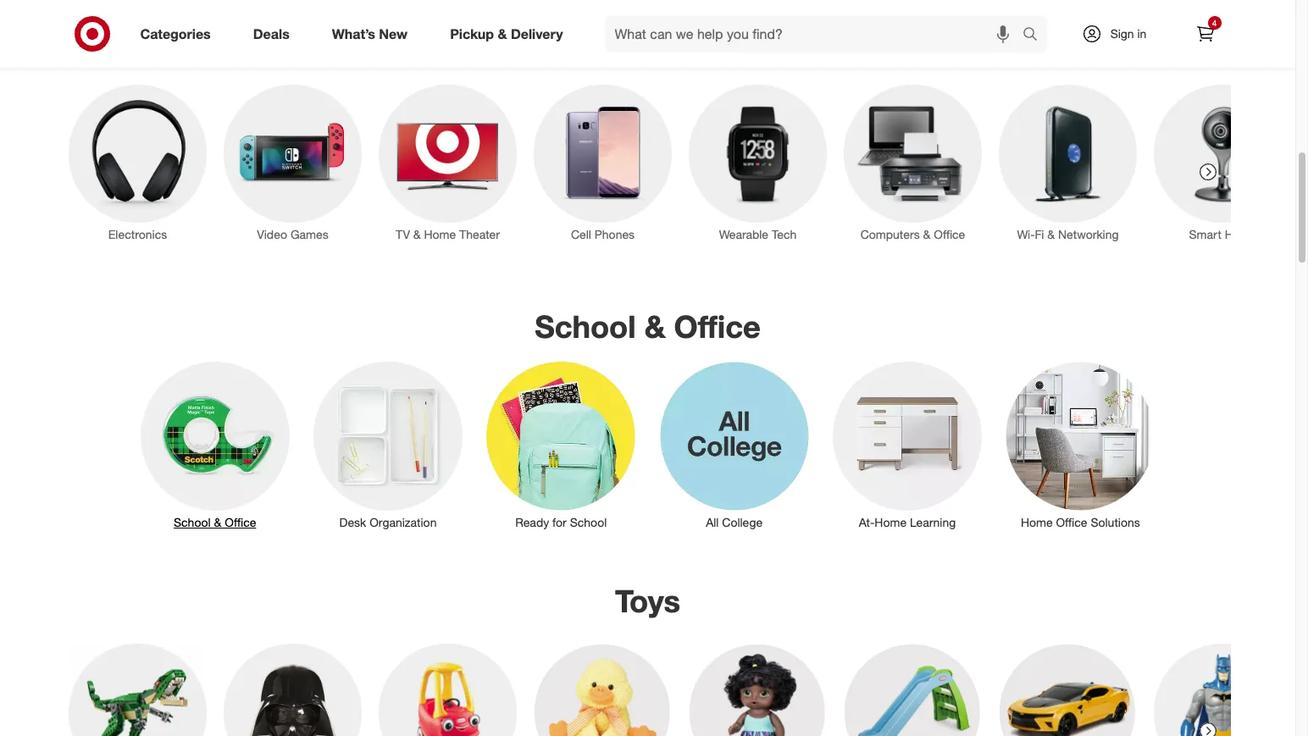 Task type: vqa. For each thing, say whether or not it's contained in the screenshot.
at in the free shipping on most items at target.com.
no



Task type: locate. For each thing, give the bounding box(es) containing it.
ready for school
[[516, 515, 607, 530]]

all college link
[[648, 358, 821, 531]]

tv & home theater link
[[379, 85, 517, 243]]

school & office
[[535, 308, 761, 346], [174, 515, 256, 530]]

home right tv
[[424, 227, 456, 242]]

all
[[706, 515, 719, 530]]

0 vertical spatial electronics
[[566, 23, 730, 61]]

networking
[[1058, 227, 1119, 242]]

pickup & delivery link
[[436, 15, 585, 53]]

home
[[424, 227, 456, 242], [1225, 227, 1257, 242], [875, 515, 907, 530], [1021, 515, 1053, 530]]

at-home learning
[[859, 515, 956, 530]]

wi-
[[1017, 227, 1035, 242]]

4
[[1213, 18, 1218, 28]]

1 vertical spatial school & office
[[174, 515, 256, 530]]

ready for school link
[[475, 358, 648, 531]]

cell
[[571, 227, 591, 242]]

computers & office link
[[844, 85, 982, 243]]

toys
[[615, 582, 681, 620]]

0 vertical spatial school & office
[[535, 308, 761, 346]]

0 horizontal spatial school & office
[[174, 515, 256, 530]]

ready
[[516, 515, 549, 530]]

action figures & playsets image
[[1154, 644, 1292, 737]]

theater
[[459, 227, 500, 242]]

1 vertical spatial electronics
[[108, 227, 167, 242]]

desk organization link
[[302, 358, 475, 531]]

computers
[[861, 227, 920, 242]]

stuffed animals image
[[534, 644, 672, 737]]

1 horizontal spatial electronics
[[566, 23, 730, 61]]

what's new
[[332, 25, 408, 42]]

wi-fi & networking image
[[999, 85, 1137, 223]]

computers & office image
[[844, 85, 982, 223]]

0 horizontal spatial electronics
[[108, 227, 167, 242]]

kids' play image
[[379, 644, 517, 737]]

cell phones image
[[534, 85, 672, 223]]

all college
[[706, 515, 763, 530]]

electronics
[[566, 23, 730, 61], [108, 227, 167, 242]]

cell phones link
[[534, 85, 672, 243]]

phones
[[594, 227, 635, 242]]

video games link
[[223, 85, 362, 243]]

office
[[934, 227, 965, 242], [674, 308, 761, 346], [225, 515, 256, 530], [1057, 515, 1088, 530]]

desk organization
[[340, 515, 437, 530]]

character shop image
[[223, 644, 362, 737]]

vehicles & remote control image
[[999, 644, 1137, 737]]

school & office inside the school & office link
[[174, 515, 256, 530]]

&
[[498, 25, 507, 42], [413, 227, 421, 242], [923, 227, 931, 242], [1048, 227, 1055, 242], [645, 308, 666, 346], [214, 515, 222, 530]]

wearable tech link
[[689, 85, 827, 243]]

dolls & dollhouses image
[[689, 644, 827, 737]]

electronics link
[[68, 85, 206, 243]]

home left solutions
[[1021, 515, 1053, 530]]

computers & office
[[861, 227, 965, 242]]

pickup & delivery
[[450, 25, 563, 42]]

school
[[535, 308, 636, 346], [174, 515, 211, 530], [570, 515, 607, 530]]



Task type: describe. For each thing, give the bounding box(es) containing it.
categories link
[[126, 15, 232, 53]]

What can we help you find? suggestions appear below search field
[[605, 15, 1027, 53]]

search
[[1015, 27, 1056, 44]]

in
[[1138, 26, 1147, 41]]

school & office link
[[128, 358, 302, 531]]

what's
[[332, 25, 375, 42]]

new
[[379, 25, 408, 42]]

video games image
[[223, 85, 362, 223]]

delivery
[[511, 25, 563, 42]]

toys image
[[68, 644, 206, 737]]

sign in
[[1111, 26, 1147, 41]]

organization
[[370, 515, 437, 530]]

4 link
[[1187, 15, 1225, 53]]

outdoor toys image
[[844, 644, 982, 737]]

pickup
[[450, 25, 494, 42]]

search button
[[1015, 15, 1056, 56]]

learning
[[910, 515, 956, 530]]

categories
[[140, 25, 211, 42]]

home office solutions
[[1021, 515, 1141, 530]]

tv & home theater
[[395, 227, 500, 242]]

college
[[722, 515, 763, 530]]

at-home learning link
[[821, 358, 994, 531]]

video
[[257, 227, 287, 242]]

desk
[[340, 515, 366, 530]]

smart
[[1189, 227, 1222, 242]]

home office solutions link
[[994, 358, 1168, 531]]

home right smart
[[1225, 227, 1257, 242]]

wearable
[[719, 227, 768, 242]]

smart home link
[[1154, 85, 1292, 243]]

smart home
[[1189, 227, 1257, 242]]

tv
[[395, 227, 410, 242]]

what's new link
[[318, 15, 429, 53]]

for
[[553, 515, 567, 530]]

home left learning
[[875, 515, 907, 530]]

smart home image
[[1154, 85, 1292, 223]]

wearable tech
[[719, 227, 797, 242]]

wi-fi & networking
[[1017, 227, 1119, 242]]

tech
[[772, 227, 797, 242]]

wearable tech image
[[689, 85, 827, 223]]

games
[[290, 227, 328, 242]]

deals
[[253, 25, 290, 42]]

deals link
[[239, 15, 311, 53]]

wi-fi & networking link
[[999, 85, 1137, 243]]

1 horizontal spatial school & office
[[535, 308, 761, 346]]

cell phones
[[571, 227, 635, 242]]

tv & home theater image
[[379, 85, 517, 223]]

sign in link
[[1068, 15, 1174, 53]]

solutions
[[1091, 515, 1141, 530]]

fi
[[1035, 227, 1044, 242]]

at-
[[859, 515, 875, 530]]

electronics image
[[68, 85, 206, 223]]

sign
[[1111, 26, 1135, 41]]

video games
[[257, 227, 328, 242]]



